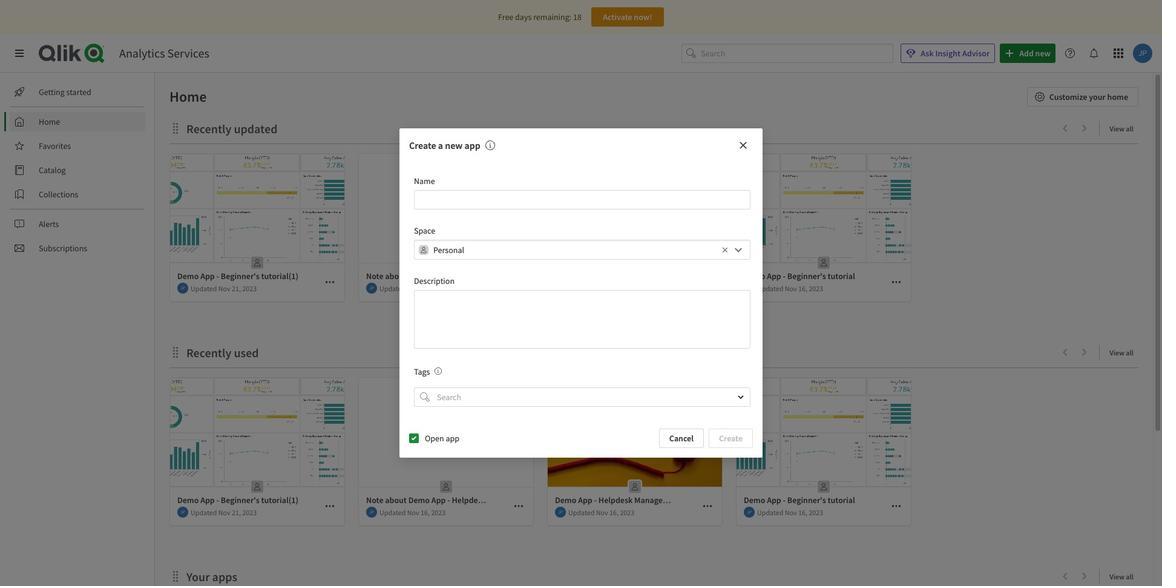 Task type: describe. For each thing, give the bounding box(es) containing it.
apps
[[212, 569, 237, 584]]

your
[[1089, 91, 1106, 102]]

alerts link
[[10, 214, 145, 234]]

tutorial for recently used
[[828, 495, 855, 505]]

favorites
[[39, 140, 71, 151]]

Space text field
[[433, 240, 719, 260]]

activate now! link
[[591, 7, 664, 27]]

subscriptions link
[[10, 239, 145, 258]]

free
[[498, 12, 514, 22]]

1 horizontal spatial app
[[465, 139, 481, 151]]

a
[[438, 139, 443, 151]]

create for create
[[719, 433, 743, 444]]

demo app - beginner's tutorial for recently updated
[[744, 271, 855, 281]]

updated nov 16, 2023 link for used
[[359, 378, 533, 526]]

activate
[[603, 12, 632, 22]]

name
[[414, 176, 435, 186]]

management
[[634, 495, 682, 505]]

advisor
[[962, 48, 990, 59]]

view all for recently updated
[[1110, 124, 1134, 133]]

remaining:
[[533, 12, 572, 22]]

customize your home button
[[1027, 87, 1139, 107]]

subscriptions
[[39, 243, 87, 254]]

0 horizontal spatial app
[[446, 433, 460, 444]]

view all for your apps
[[1110, 572, 1134, 581]]

recently used link
[[186, 345, 264, 360]]

your
[[186, 569, 210, 584]]

favorites link
[[10, 136, 145, 156]]

getting
[[39, 87, 65, 97]]

demo app - beginner's tutorial for recently used
[[744, 495, 855, 505]]

cancel button
[[659, 429, 704, 448]]

getting started
[[39, 87, 91, 97]]

open app
[[425, 433, 460, 444]]

start typing a tag name. select an existing tag or create a new tag by pressing enter or comma. press backspace to remove a tag. image
[[435, 367, 442, 375]]

view all link for recently updated
[[1110, 120, 1139, 136]]

navigation pane element
[[0, 77, 154, 263]]

tutorial(1) for recently updated
[[261, 271, 298, 281]]

open image
[[737, 393, 745, 401]]

view for recently updated
[[1110, 124, 1125, 133]]

view for your apps
[[1110, 572, 1125, 581]]

create button
[[709, 429, 753, 448]]

18
[[573, 12, 582, 22]]

collections link
[[10, 185, 145, 204]]

your apps link
[[186, 569, 242, 584]]

description
[[414, 275, 455, 286]]

create a new app
[[409, 139, 481, 151]]

all for your apps
[[1126, 572, 1134, 581]]

analytics
[[119, 45, 165, 61]]

recently for recently updated
[[186, 121, 232, 136]]

tutorial for recently updated
[[828, 271, 855, 281]]

catalog
[[39, 165, 66, 176]]

move collection image
[[169, 346, 182, 358]]

open
[[425, 433, 444, 444]]

all for recently used
[[1126, 348, 1134, 357]]

space
[[414, 225, 435, 236]]

ask
[[921, 48, 934, 59]]

recently updated
[[186, 121, 278, 136]]

insight
[[936, 48, 961, 59]]

updated nov 21, 2023 for updated
[[191, 284, 257, 293]]

move collection image for your
[[170, 570, 182, 582]]

getting started link
[[10, 82, 145, 102]]

ask insight advisor button
[[901, 44, 995, 63]]

updated nov 16, 2023 link for updated
[[359, 154, 533, 302]]

demo app - beginner's tutorial(1) for updated
[[177, 271, 298, 281]]



Task type: locate. For each thing, give the bounding box(es) containing it.
1 vertical spatial tutorial(1)
[[261, 495, 298, 505]]

close sidebar menu image
[[15, 48, 24, 58]]

21, for used
[[232, 508, 241, 517]]

search element
[[420, 392, 430, 402]]

start typing a tag name. select an existing tag or create a new tag by pressing enter or comma. press backspace to remove a tag. tooltip
[[430, 366, 442, 377]]

qlik sense app image
[[170, 154, 344, 263], [548, 154, 722, 263], [737, 154, 911, 263], [170, 378, 344, 487], [548, 378, 722, 487], [737, 378, 911, 487]]

home
[[170, 87, 207, 106], [39, 116, 60, 127]]

home up favorites
[[39, 116, 60, 127]]

nov
[[218, 284, 230, 293], [407, 284, 419, 293], [596, 284, 608, 293], [785, 284, 797, 293], [218, 508, 230, 517], [407, 508, 419, 517], [596, 508, 608, 517], [785, 508, 797, 517]]

1 view all link from the top
[[1110, 120, 1139, 136]]

1 updated nov 21, 2023 from the top
[[191, 284, 257, 293]]

james peterson element
[[177, 283, 188, 294], [366, 283, 377, 294], [555, 283, 566, 294], [744, 283, 755, 294], [177, 507, 188, 518], [366, 507, 377, 518], [555, 507, 566, 518], [744, 507, 755, 518]]

services
[[167, 45, 209, 61]]

view all for recently used
[[1110, 348, 1134, 357]]

app
[[200, 271, 215, 281], [767, 271, 781, 281], [200, 495, 215, 505], [578, 495, 593, 505], [767, 495, 781, 505]]

3 view all from the top
[[1110, 572, 1134, 581]]

home
[[1108, 91, 1128, 102]]

create a new app dialog
[[400, 128, 763, 458]]

2 vertical spatial view all link
[[1110, 568, 1139, 584]]

3 all from the top
[[1126, 572, 1134, 581]]

1 vertical spatial view all link
[[1110, 344, 1139, 360]]

2 all from the top
[[1126, 348, 1134, 357]]

2 view from the top
[[1110, 348, 1125, 357]]

view all link for your apps
[[1110, 568, 1139, 584]]

0 horizontal spatial create
[[409, 139, 436, 151]]

move collection image left recently updated
[[170, 122, 182, 134]]

0 vertical spatial create
[[409, 139, 436, 151]]

Name text field
[[414, 190, 751, 210]]

1 21, from the top
[[232, 284, 241, 293]]

app
[[465, 139, 481, 151], [446, 433, 460, 444]]

0 vertical spatial tutorial
[[828, 271, 855, 281]]

2 demo app - beginner's tutorial(1) from the top
[[177, 495, 298, 505]]

recently right move collection icon
[[186, 345, 231, 360]]

james peterson image for updated nov 21, 2023
[[177, 283, 188, 294]]

recently updated link
[[186, 121, 282, 136]]

16,
[[421, 284, 430, 293], [610, 284, 619, 293], [799, 284, 808, 293], [421, 508, 430, 517], [610, 508, 619, 517], [799, 508, 808, 517]]

1 vertical spatial home
[[39, 116, 60, 127]]

move collection image left 'your'
[[170, 570, 182, 582]]

1 vertical spatial create
[[719, 433, 743, 444]]

demo
[[177, 271, 199, 281], [744, 271, 765, 281], [177, 495, 199, 505], [555, 495, 577, 505], [744, 495, 765, 505]]

activate now!
[[603, 12, 652, 22]]

new
[[445, 139, 463, 151]]

collections
[[39, 189, 78, 200]]

create for create a new app
[[409, 139, 436, 151]]

now!
[[634, 12, 652, 22]]

all
[[1126, 124, 1134, 133], [1126, 348, 1134, 357], [1126, 572, 1134, 581]]

1 move collection image from the top
[[170, 122, 182, 134]]

0 vertical spatial tutorial(1)
[[261, 271, 298, 281]]

2 view all from the top
[[1110, 348, 1134, 357]]

updated
[[191, 284, 217, 293], [380, 284, 406, 293], [568, 284, 595, 293], [757, 284, 784, 293], [191, 508, 217, 517], [380, 508, 406, 517], [568, 508, 595, 517], [757, 508, 784, 517]]

all for recently updated
[[1126, 124, 1134, 133]]

1 all from the top
[[1126, 124, 1134, 133]]

create
[[409, 139, 436, 151], [719, 433, 743, 444]]

recently left updated
[[186, 121, 232, 136]]

3 view all link from the top
[[1110, 568, 1139, 584]]

home link
[[10, 112, 145, 131]]

1 vertical spatial view
[[1110, 348, 1125, 357]]

view all link for recently used
[[1110, 344, 1139, 360]]

alerts
[[39, 219, 59, 229]]

james peterson image for updated nov 16, 2023
[[555, 283, 566, 294]]

tutorial(1) for recently used
[[261, 495, 298, 505]]

2 james peterson image from the left
[[555, 283, 566, 294]]

your apps
[[186, 569, 237, 584]]

home inside navigation pane element
[[39, 116, 60, 127]]

move collection image for recently
[[170, 122, 182, 134]]

1 vertical spatial view all
[[1110, 348, 1134, 357]]

Search text field
[[701, 43, 894, 63]]

1 vertical spatial app
[[446, 433, 460, 444]]

demo app - helpdesk management
[[555, 495, 682, 505]]

started
[[66, 87, 91, 97]]

1 vertical spatial recently
[[186, 345, 231, 360]]

updated nov 21, 2023
[[191, 284, 257, 293], [191, 508, 257, 517]]

21, for updated
[[232, 284, 241, 293]]

0 vertical spatial view
[[1110, 124, 1125, 133]]

demo app - beginner's tutorial(1) for used
[[177, 495, 298, 505]]

Description text field
[[414, 290, 751, 349]]

1 demo app - beginner's tutorial(1) from the top
[[177, 271, 298, 281]]

2 move collection image from the top
[[170, 570, 182, 582]]

0 vertical spatial demo app - beginner's tutorial(1)
[[177, 271, 298, 281]]

recently used
[[186, 345, 259, 360]]

Search text field
[[435, 387, 727, 407]]

james peterson image
[[366, 283, 377, 294], [744, 283, 755, 294], [177, 507, 188, 518], [366, 507, 377, 518], [555, 507, 566, 518], [744, 507, 755, 518]]

beginner's
[[221, 271, 260, 281], [787, 271, 826, 281], [221, 495, 260, 505], [787, 495, 826, 505]]

customize your home
[[1050, 91, 1128, 102]]

updated nov 16, 2023 link
[[359, 154, 533, 302], [548, 154, 722, 302], [359, 378, 533, 526]]

2 vertical spatial view all
[[1110, 572, 1134, 581]]

3 view from the top
[[1110, 572, 1125, 581]]

home inside main content
[[170, 87, 207, 106]]

view
[[1110, 124, 1125, 133], [1110, 348, 1125, 357], [1110, 572, 1125, 581]]

days
[[515, 12, 532, 22]]

james peterson image
[[177, 283, 188, 294], [555, 283, 566, 294]]

2 vertical spatial view
[[1110, 572, 1125, 581]]

-
[[216, 271, 219, 281], [783, 271, 786, 281], [216, 495, 219, 505], [594, 495, 597, 505], [783, 495, 786, 505]]

0 vertical spatial move collection image
[[170, 122, 182, 134]]

2 21, from the top
[[232, 508, 241, 517]]

view all
[[1110, 124, 1134, 133], [1110, 348, 1134, 357], [1110, 572, 1134, 581]]

1 james peterson image from the left
[[177, 283, 188, 294]]

home down services
[[170, 87, 207, 106]]

0 vertical spatial view all link
[[1110, 120, 1139, 136]]

2 vertical spatial all
[[1126, 572, 1134, 581]]

1 horizontal spatial create
[[719, 433, 743, 444]]

updated nov 21, 2023 for used
[[191, 508, 257, 517]]

1 tutorial from the top
[[828, 271, 855, 281]]

ask insight advisor
[[921, 48, 990, 59]]

2023
[[242, 284, 257, 293], [431, 284, 446, 293], [620, 284, 635, 293], [809, 284, 823, 293], [242, 508, 257, 517], [431, 508, 446, 517], [620, 508, 635, 517], [809, 508, 823, 517]]

1 view from the top
[[1110, 124, 1125, 133]]

0 vertical spatial all
[[1126, 124, 1134, 133]]

1 demo app - beginner's tutorial from the top
[[744, 271, 855, 281]]

1 vertical spatial 21,
[[232, 508, 241, 517]]

0 vertical spatial home
[[170, 87, 207, 106]]

2 demo app - beginner's tutorial from the top
[[744, 495, 855, 505]]

0 vertical spatial demo app - beginner's tutorial
[[744, 271, 855, 281]]

0 vertical spatial view all
[[1110, 124, 1134, 133]]

tutorial
[[828, 271, 855, 281], [828, 495, 855, 505]]

1 horizontal spatial home
[[170, 87, 207, 106]]

1 vertical spatial move collection image
[[170, 570, 182, 582]]

1 vertical spatial demo app - beginner's tutorial(1)
[[177, 495, 298, 505]]

free days remaining: 18
[[498, 12, 582, 22]]

1 view all from the top
[[1110, 124, 1134, 133]]

analytics services
[[119, 45, 209, 61]]

1 vertical spatial updated nov 21, 2023
[[191, 508, 257, 517]]

create left a
[[409, 139, 436, 151]]

0 horizontal spatial home
[[39, 116, 60, 127]]

1 vertical spatial all
[[1126, 348, 1134, 357]]

recently
[[186, 121, 232, 136], [186, 345, 231, 360]]

view all link
[[1110, 120, 1139, 136], [1110, 344, 1139, 360], [1110, 568, 1139, 584]]

helpdesk
[[599, 495, 633, 505]]

searchbar element
[[682, 43, 894, 63]]

1 tutorial(1) from the top
[[261, 271, 298, 281]]

home main content
[[150, 73, 1162, 586]]

tags
[[414, 366, 430, 377]]

2 view all link from the top
[[1110, 344, 1139, 360]]

recently for recently used
[[186, 345, 231, 360]]

search image
[[420, 392, 430, 402]]

0 horizontal spatial james peterson image
[[177, 283, 188, 294]]

catalog link
[[10, 160, 145, 180]]

app right open
[[446, 433, 460, 444]]

used
[[234, 345, 259, 360]]

updated nov 16, 2023
[[380, 284, 446, 293], [568, 284, 635, 293], [757, 284, 823, 293], [380, 508, 446, 517], [568, 508, 635, 517], [757, 508, 823, 517]]

cancel
[[669, 433, 694, 444]]

demo app - beginner's tutorial
[[744, 271, 855, 281], [744, 495, 855, 505]]

0 vertical spatial recently
[[186, 121, 232, 136]]

0 vertical spatial 21,
[[232, 284, 241, 293]]

move collection image
[[170, 122, 182, 134], [170, 570, 182, 582]]

0 vertical spatial app
[[465, 139, 481, 151]]

create inside button
[[719, 433, 743, 444]]

1 vertical spatial tutorial
[[828, 495, 855, 505]]

2 tutorial from the top
[[828, 495, 855, 505]]

analytics services element
[[119, 45, 209, 61]]

personal element
[[248, 253, 267, 272], [436, 253, 456, 272], [625, 253, 645, 272], [814, 253, 834, 272], [248, 477, 267, 496], [436, 477, 456, 496], [625, 477, 645, 496], [814, 477, 834, 496]]

customize
[[1050, 91, 1088, 102]]

2 updated nov 21, 2023 from the top
[[191, 508, 257, 517]]

create down open icon
[[719, 433, 743, 444]]

1 vertical spatial demo app - beginner's tutorial
[[744, 495, 855, 505]]

view for recently used
[[1110, 348, 1125, 357]]

updated
[[234, 121, 278, 136]]

app right new
[[465, 139, 481, 151]]

0 vertical spatial updated nov 21, 2023
[[191, 284, 257, 293]]

2 tutorial(1) from the top
[[261, 495, 298, 505]]

demo app - beginner's tutorial(1)
[[177, 271, 298, 281], [177, 495, 298, 505]]

1 horizontal spatial james peterson image
[[555, 283, 566, 294]]

tutorial(1)
[[261, 271, 298, 281], [261, 495, 298, 505]]

21,
[[232, 284, 241, 293], [232, 508, 241, 517]]



Task type: vqa. For each thing, say whether or not it's contained in the screenshot.


